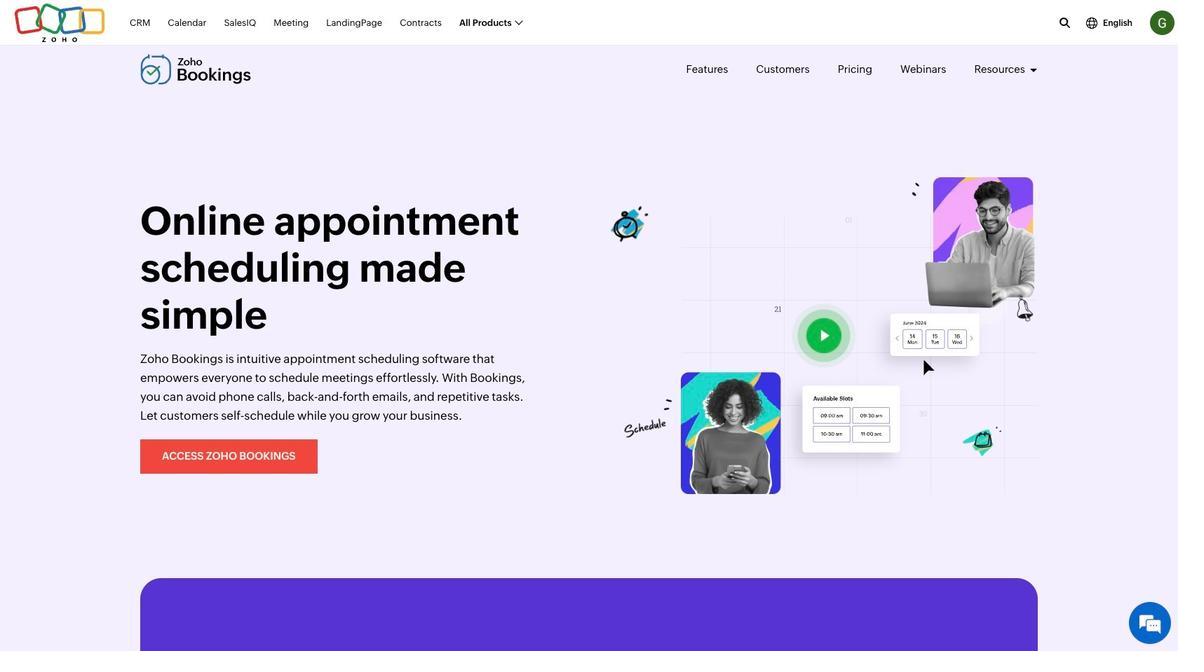 Task type: describe. For each thing, give the bounding box(es) containing it.
gary orlando image
[[1150, 11, 1175, 35]]



Task type: locate. For each thing, give the bounding box(es) containing it.
online appointment scheduling image
[[610, 177, 1038, 494], [590, 184, 1039, 514]]

zoho bookings logo image
[[140, 54, 252, 85]]



Task type: vqa. For each thing, say whether or not it's contained in the screenshot.
your
no



